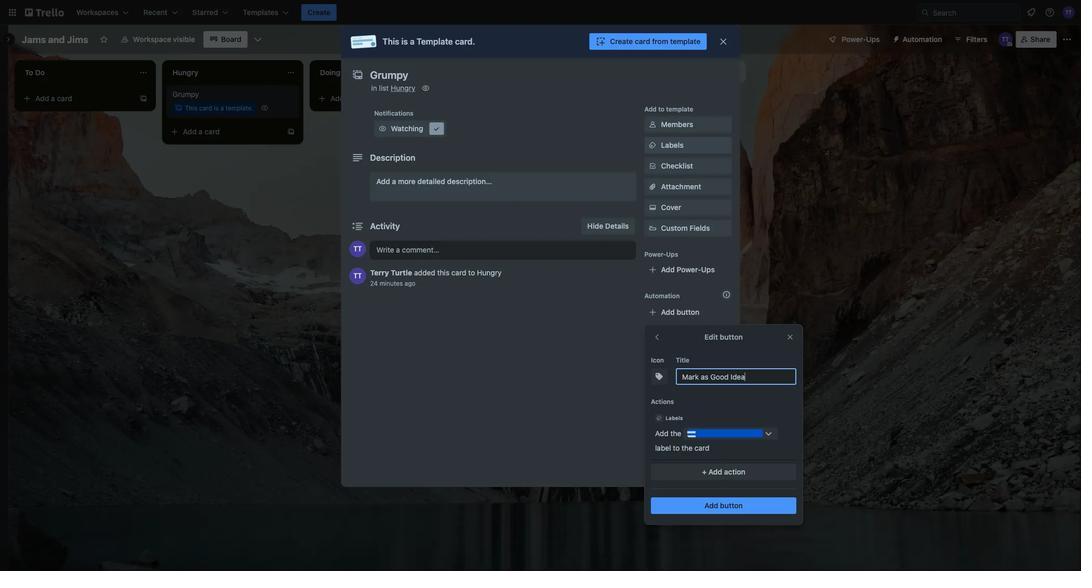 Task type: describe. For each thing, give the bounding box(es) containing it.
jams and jims
[[22, 34, 88, 45]]

hide from list link
[[644, 413, 732, 430]]

0 vertical spatial labels
[[661, 141, 684, 150]]

close popover image
[[786, 333, 794, 342]]

hide details link
[[581, 218, 635, 235]]

Write a comment text field
[[370, 241, 636, 260]]

from inside button
[[652, 37, 668, 46]]

workspace visible button
[[114, 31, 201, 48]]

star or unstar board image
[[100, 35, 108, 44]]

board link
[[203, 31, 248, 48]]

add power-ups link
[[644, 262, 732, 278]]

Search field
[[929, 5, 1020, 20]]

1 vertical spatial template
[[666, 105, 693, 113]]

add a card button for create from template… icon
[[19, 90, 135, 107]]

add button for the bottommost add button button
[[704, 502, 743, 511]]

card.
[[455, 37, 475, 46]]

this for this card is a template.
[[185, 104, 197, 112]]

2 vertical spatial ups
[[701, 266, 715, 274]]

to for add
[[658, 105, 664, 113]]

sm image inside watching button
[[431, 124, 442, 134]]

add inside button
[[623, 67, 637, 76]]

description
[[370, 153, 415, 163]]

0 vertical spatial is
[[401, 37, 408, 46]]

this for this is a template card.
[[383, 37, 399, 46]]

jims
[[67, 34, 88, 45]]

0 horizontal spatial terry turtle (terryturtle) image
[[349, 268, 366, 285]]

ups inside button
[[866, 35, 880, 44]]

power- inside add power-ups link
[[677, 266, 701, 274]]

list for add another list
[[668, 67, 678, 76]]

details
[[605, 222, 629, 231]]

action
[[724, 468, 745, 477]]

visible
[[173, 35, 195, 44]]

hungry link
[[391, 84, 415, 92]]

hide for hide from list
[[661, 417, 677, 425]]

add a card for create from template… image
[[183, 128, 220, 136]]

watching button
[[374, 121, 446, 137]]

added
[[414, 269, 435, 277]]

this
[[437, 269, 449, 277]]

checklist
[[661, 162, 693, 170]]

1 vertical spatial terry turtle (terryturtle) image
[[349, 241, 366, 258]]

1 vertical spatial button
[[720, 333, 743, 342]]

label
[[655, 444, 671, 453]]

create button
[[301, 4, 337, 21]]

0 horizontal spatial hungry
[[391, 84, 415, 92]]

sm image for automation
[[888, 31, 903, 46]]

1 vertical spatial automation
[[644, 292, 680, 300]]

copy
[[661, 371, 679, 379]]

terry
[[370, 269, 389, 277]]

cover
[[661, 203, 681, 212]]

sm image for watching
[[377, 124, 388, 134]]

in list hungry
[[371, 84, 415, 92]]

1 vertical spatial from
[[679, 417, 695, 425]]

0 vertical spatial terry turtle (terryturtle) image
[[1062, 6, 1075, 19]]

hide details
[[587, 222, 629, 231]]

create card from template
[[610, 37, 701, 46]]

add a more detailed description…
[[376, 177, 492, 186]]

add another list
[[623, 67, 678, 76]]

1 vertical spatial share button
[[644, 455, 732, 471]]

1 vertical spatial add button button
[[651, 498, 796, 515]]

1 vertical spatial labels
[[665, 416, 683, 422]]

sm image for copy
[[648, 370, 658, 380]]

add a more detailed description… link
[[370, 172, 636, 202]]

attachment
[[661, 183, 701, 191]]

to for label
[[673, 444, 680, 453]]

+ add action
[[702, 468, 745, 477]]

Board name text field
[[17, 31, 93, 48]]

delete link
[[644, 434, 732, 450]]

hide for hide details
[[587, 222, 603, 231]]

add to template
[[644, 105, 693, 113]]

sm image for cover
[[648, 203, 658, 213]]

in
[[371, 84, 377, 92]]

labels link
[[644, 137, 732, 154]]

show menu image
[[1062, 34, 1072, 45]]

power-ups button
[[821, 31, 886, 48]]

workspace visible
[[133, 35, 195, 44]]

sm image for move
[[648, 349, 658, 359]]

terry turtle added this card to hungry 24 minutes ago
[[370, 269, 502, 287]]

attachment button
[[644, 179, 732, 195]]

custom fields
[[661, 224, 710, 233]]

fields
[[690, 224, 710, 233]]

0 horizontal spatial power-ups
[[644, 251, 678, 258]]

edit
[[704, 333, 718, 342]]

create from template… image
[[139, 95, 148, 103]]

custom
[[661, 224, 688, 233]]

return to previous screen image
[[653, 333, 661, 342]]

0 vertical spatial the
[[670, 430, 681, 438]]

add a card button for create from template… image
[[166, 124, 283, 140]]

2 horizontal spatial add a card button
[[314, 90, 430, 107]]

jams
[[22, 34, 46, 45]]

detailed
[[417, 177, 445, 186]]

sm image for hide from list
[[648, 416, 658, 426]]

hungry inside terry turtle added this card to hungry 24 minutes ago
[[477, 269, 502, 277]]



Task type: locate. For each thing, give the bounding box(es) containing it.
switch to… image
[[7, 7, 18, 18]]

1 vertical spatial terry turtle (terryturtle) image
[[349, 268, 366, 285]]

ups down fields
[[701, 266, 715, 274]]

actions down 'copy'
[[651, 398, 674, 406]]

hide left details at the top
[[587, 222, 603, 231]]

add button button down + add action
[[651, 498, 796, 515]]

list
[[668, 67, 678, 76], [379, 84, 389, 92], [697, 417, 707, 425]]

add button down + add action
[[704, 502, 743, 511]]

to
[[658, 105, 664, 113], [468, 269, 475, 277], [673, 444, 680, 453]]

0 horizontal spatial list
[[379, 84, 389, 92]]

2 vertical spatial to
[[673, 444, 680, 453]]

1 vertical spatial power-
[[644, 251, 666, 258]]

sm image inside the delete link
[[648, 437, 658, 447]]

button right edit
[[720, 333, 743, 342]]

0 horizontal spatial power-
[[644, 251, 666, 258]]

0 vertical spatial share button
[[1016, 31, 1057, 48]]

card
[[635, 37, 650, 46], [57, 94, 72, 103], [352, 94, 367, 103], [199, 104, 212, 112], [204, 128, 220, 136], [451, 269, 466, 277], [694, 444, 709, 453]]

share for the bottommost share 'button'
[[661, 458, 681, 467]]

terry turtle (terryturtle) image right filters
[[998, 32, 1013, 47]]

create card from template button
[[589, 33, 707, 50]]

0 horizontal spatial is
[[214, 104, 219, 112]]

0 vertical spatial this
[[383, 37, 399, 46]]

add power-ups
[[661, 266, 715, 274]]

add a card button
[[19, 90, 135, 107], [314, 90, 430, 107], [166, 124, 283, 140]]

custom fields button
[[644, 223, 732, 234]]

1 horizontal spatial ups
[[701, 266, 715, 274]]

hungry
[[391, 84, 415, 92], [477, 269, 502, 277]]

sm image right hungry "link"
[[421, 83, 431, 94]]

this card is a template.
[[185, 104, 253, 112]]

card inside button
[[635, 37, 650, 46]]

card inside terry turtle added this card to hungry 24 minutes ago
[[451, 269, 466, 277]]

icon
[[651, 357, 664, 364]]

turtle
[[391, 269, 412, 277]]

workspace
[[133, 35, 171, 44]]

button down action
[[720, 502, 743, 511]]

terry turtle (terryturtle) image
[[998, 32, 1013, 47], [349, 268, 366, 285]]

1 vertical spatial add button
[[704, 502, 743, 511]]

labels up checklist
[[661, 141, 684, 150]]

1 vertical spatial hide
[[661, 417, 677, 425]]

grumpy
[[172, 90, 199, 99]]

Add label… text field
[[676, 369, 796, 385]]

2 horizontal spatial add a card
[[330, 94, 367, 103]]

sm image right power-ups button
[[888, 31, 903, 46]]

labels up add the
[[665, 416, 683, 422]]

actions
[[644, 335, 667, 342], [651, 398, 674, 406]]

is up hungry "link"
[[401, 37, 408, 46]]

share down label
[[661, 458, 681, 467]]

1 vertical spatial create
[[610, 37, 633, 46]]

1 vertical spatial is
[[214, 104, 219, 112]]

this is a template card.
[[383, 37, 475, 46]]

power-
[[842, 35, 866, 44], [644, 251, 666, 258], [677, 266, 701, 274]]

0 vertical spatial create
[[308, 8, 330, 17]]

2 horizontal spatial ups
[[866, 35, 880, 44]]

button up move link on the right bottom of the page
[[677, 308, 699, 317]]

0 vertical spatial actions
[[644, 335, 667, 342]]

hungry up notifications
[[391, 84, 415, 92]]

members link
[[644, 116, 732, 133]]

1 vertical spatial actions
[[651, 398, 674, 406]]

24
[[370, 280, 378, 287]]

to up members
[[658, 105, 664, 113]]

0 horizontal spatial add a card
[[35, 94, 72, 103]]

1 vertical spatial ups
[[666, 251, 678, 258]]

template inside button
[[661, 391, 693, 400]]

automation down "add power-ups"
[[644, 292, 680, 300]]

sm image left delete
[[648, 437, 658, 447]]

0 horizontal spatial share button
[[644, 455, 732, 471]]

1 horizontal spatial terry turtle (terryturtle) image
[[1062, 6, 1075, 19]]

list inside add another list button
[[668, 67, 678, 76]]

is
[[401, 37, 408, 46], [214, 104, 219, 112]]

add button button
[[644, 304, 732, 321], [651, 498, 796, 515]]

edit button
[[704, 333, 743, 342]]

sm image inside move link
[[648, 349, 658, 359]]

checklist link
[[644, 158, 732, 175]]

0 vertical spatial list
[[668, 67, 678, 76]]

0 horizontal spatial create
[[308, 8, 330, 17]]

this up "in list hungry" at left
[[383, 37, 399, 46]]

1 vertical spatial template
[[661, 391, 693, 400]]

button for the top add button button
[[677, 308, 699, 317]]

label to the card
[[655, 444, 709, 453]]

0 vertical spatial to
[[658, 105, 664, 113]]

sm image inside labels link
[[648, 140, 658, 151]]

ups
[[866, 35, 880, 44], [666, 251, 678, 258], [701, 266, 715, 274]]

add the
[[655, 430, 681, 438]]

None text field
[[365, 65, 708, 84]]

sm image right watching
[[431, 124, 442, 134]]

template
[[670, 37, 701, 46], [666, 105, 693, 113]]

more
[[398, 177, 416, 186]]

primary element
[[0, 0, 1081, 25]]

1 horizontal spatial add button
[[704, 502, 743, 511]]

1 horizontal spatial hide
[[661, 417, 677, 425]]

sm image inside the copy "link"
[[648, 370, 658, 380]]

2 vertical spatial power-
[[677, 266, 701, 274]]

hide from list
[[661, 417, 707, 425]]

filters button
[[950, 31, 990, 48]]

filters
[[966, 35, 987, 44]]

create for create
[[308, 8, 330, 17]]

from up another
[[652, 37, 668, 46]]

sm image for labels
[[648, 140, 658, 151]]

1 horizontal spatial is
[[401, 37, 408, 46]]

0 vertical spatial template
[[417, 37, 453, 46]]

another
[[639, 67, 666, 76]]

add a card
[[35, 94, 72, 103], [330, 94, 367, 103], [183, 128, 220, 136]]

0 vertical spatial template
[[670, 37, 701, 46]]

description…
[[447, 177, 492, 186]]

sm image for members
[[648, 119, 658, 130]]

1 horizontal spatial share
[[1030, 35, 1050, 44]]

list inside hide from list link
[[697, 417, 707, 425]]

0 vertical spatial automation
[[903, 35, 942, 44]]

0 horizontal spatial add a card button
[[19, 90, 135, 107]]

share left show menu image
[[1030, 35, 1050, 44]]

share button
[[1016, 31, 1057, 48], [644, 455, 732, 471]]

sm image inside automation button
[[888, 31, 903, 46]]

1 horizontal spatial automation
[[903, 35, 942, 44]]

1 horizontal spatial hungry
[[477, 269, 502, 277]]

1 horizontal spatial power-
[[677, 266, 701, 274]]

list right another
[[668, 67, 678, 76]]

ups up "add power-ups"
[[666, 251, 678, 258]]

share button down "0 notifications" image
[[1016, 31, 1057, 48]]

from
[[652, 37, 668, 46], [679, 417, 695, 425]]

0 vertical spatial power-
[[842, 35, 866, 44]]

0 horizontal spatial template
[[417, 37, 453, 46]]

0 horizontal spatial share
[[661, 458, 681, 467]]

activity
[[370, 222, 400, 231]]

0 horizontal spatial hide
[[587, 222, 603, 231]]

1 horizontal spatial terry turtle (terryturtle) image
[[998, 32, 1013, 47]]

automation down search image at the right top of the page
[[903, 35, 942, 44]]

terry turtle (terryturtle) image
[[1062, 6, 1075, 19], [349, 241, 366, 258]]

add button
[[661, 308, 699, 317], [704, 502, 743, 511]]

sm image inside cover "link"
[[648, 203, 658, 213]]

1 horizontal spatial share button
[[1016, 31, 1057, 48]]

terry turtle (terryturtle) image left 24
[[349, 268, 366, 285]]

0 notifications image
[[1025, 6, 1037, 19]]

this down grumpy
[[185, 104, 197, 112]]

0 horizontal spatial this
[[185, 104, 197, 112]]

create
[[308, 8, 330, 17], [610, 37, 633, 46]]

1 horizontal spatial template
[[661, 391, 693, 400]]

sm image inside checklist link
[[648, 161, 658, 171]]

move link
[[644, 346, 732, 363]]

list for hide from list
[[697, 417, 707, 425]]

a
[[410, 37, 415, 46], [51, 94, 55, 103], [346, 94, 350, 103], [220, 104, 224, 112], [198, 128, 203, 136], [392, 177, 396, 186]]

2 horizontal spatial power-
[[842, 35, 866, 44]]

sm image for checklist
[[648, 161, 658, 171]]

0 vertical spatial from
[[652, 37, 668, 46]]

template.
[[226, 104, 253, 112]]

0 vertical spatial ups
[[866, 35, 880, 44]]

0 horizontal spatial ups
[[666, 251, 678, 258]]

add button for the top add button button
[[661, 308, 699, 317]]

0 horizontal spatial add button
[[661, 308, 699, 317]]

hungry down write a comment text field
[[477, 269, 502, 277]]

1 horizontal spatial the
[[682, 444, 692, 453]]

power-ups inside power-ups button
[[842, 35, 880, 44]]

hide up add the
[[661, 417, 677, 425]]

actions up move
[[644, 335, 667, 342]]

0 vertical spatial hide
[[587, 222, 603, 231]]

24 minutes ago link
[[370, 280, 416, 287]]

0 vertical spatial add button button
[[644, 304, 732, 321]]

1 vertical spatial power-ups
[[644, 251, 678, 258]]

sm image inside 'template' button
[[648, 391, 658, 401]]

1 horizontal spatial from
[[679, 417, 695, 425]]

add a card for create from template… icon
[[35, 94, 72, 103]]

template left the card.
[[417, 37, 453, 46]]

share for rightmost share 'button'
[[1030, 35, 1050, 44]]

ago
[[405, 280, 416, 287]]

cover link
[[644, 199, 732, 216]]

delete
[[661, 438, 683, 446]]

hide
[[587, 222, 603, 231], [661, 417, 677, 425]]

is down grumpy link
[[214, 104, 219, 112]]

1 horizontal spatial add a card
[[183, 128, 220, 136]]

1 vertical spatial this
[[185, 104, 197, 112]]

0 vertical spatial button
[[677, 308, 699, 317]]

0 horizontal spatial automation
[[644, 292, 680, 300]]

search image
[[921, 8, 929, 17]]

0 vertical spatial share
[[1030, 35, 1050, 44]]

color: blue, title: none image
[[687, 430, 763, 438]]

sm image
[[648, 119, 658, 130], [377, 124, 388, 134], [648, 161, 658, 171], [648, 203, 658, 213], [648, 349, 658, 359], [648, 370, 658, 380], [654, 372, 664, 382], [648, 416, 658, 426]]

sm image down icon
[[648, 391, 658, 401]]

watching
[[391, 124, 423, 133]]

minutes
[[380, 280, 403, 287]]

to right label
[[673, 444, 680, 453]]

1 horizontal spatial power-ups
[[842, 35, 880, 44]]

create for create card from template
[[610, 37, 633, 46]]

sm image for delete
[[648, 437, 658, 447]]

move
[[661, 350, 680, 358]]

sm image for template
[[648, 391, 658, 401]]

1 horizontal spatial list
[[668, 67, 678, 76]]

ups left automation button
[[866, 35, 880, 44]]

grumpy link
[[172, 89, 293, 100]]

+
[[702, 468, 707, 477]]

create inside button
[[610, 37, 633, 46]]

power-ups
[[842, 35, 880, 44], [644, 251, 678, 258]]

the right label
[[682, 444, 692, 453]]

to right "this"
[[468, 269, 475, 277]]

button
[[677, 308, 699, 317], [720, 333, 743, 342], [720, 502, 743, 511]]

the
[[670, 430, 681, 438], [682, 444, 692, 453]]

share
[[1030, 35, 1050, 44], [661, 458, 681, 467]]

from up the delete link
[[679, 417, 695, 425]]

template inside create card from template button
[[670, 37, 701, 46]]

0 horizontal spatial from
[[652, 37, 668, 46]]

2 vertical spatial button
[[720, 502, 743, 511]]

1 horizontal spatial create
[[610, 37, 633, 46]]

create from template… image
[[287, 128, 295, 136]]

0 vertical spatial add button
[[661, 308, 699, 317]]

0 horizontal spatial the
[[670, 430, 681, 438]]

title
[[676, 357, 689, 364]]

1 vertical spatial share
[[661, 458, 681, 467]]

add another list button
[[605, 60, 746, 83]]

list up the delete link
[[697, 417, 707, 425]]

add button up return to previous screen icon
[[661, 308, 699, 317]]

0 vertical spatial terry turtle (terryturtle) image
[[998, 32, 1013, 47]]

0 horizontal spatial to
[[468, 269, 475, 277]]

open information menu image
[[1045, 7, 1055, 18]]

1 vertical spatial list
[[379, 84, 389, 92]]

2 horizontal spatial list
[[697, 417, 707, 425]]

create inside button
[[308, 8, 330, 17]]

1 horizontal spatial to
[[658, 105, 664, 113]]

1 horizontal spatial this
[[383, 37, 399, 46]]

1 vertical spatial hungry
[[477, 269, 502, 277]]

notifications
[[374, 110, 413, 117]]

this
[[383, 37, 399, 46], [185, 104, 197, 112]]

customize views image
[[253, 34, 263, 45]]

template down 'copy'
[[661, 391, 693, 400]]

2 vertical spatial list
[[697, 417, 707, 425]]

automation button
[[888, 31, 948, 48]]

automation inside button
[[903, 35, 942, 44]]

copy link
[[644, 367, 732, 383]]

board
[[221, 35, 241, 44]]

the down hide from list
[[670, 430, 681, 438]]

share button down label to the card
[[644, 455, 732, 471]]

0 horizontal spatial terry turtle (terryturtle) image
[[349, 241, 366, 258]]

automation
[[903, 35, 942, 44], [644, 292, 680, 300]]

template up members
[[666, 105, 693, 113]]

add button button up edit
[[644, 304, 732, 321]]

members
[[661, 120, 693, 129]]

template up add another list button
[[670, 37, 701, 46]]

power- inside power-ups button
[[842, 35, 866, 44]]

sm image inside hide from list link
[[648, 416, 658, 426]]

1 vertical spatial the
[[682, 444, 692, 453]]

0 vertical spatial hungry
[[391, 84, 415, 92]]

1 horizontal spatial add a card button
[[166, 124, 283, 140]]

sm image down add to template
[[648, 140, 658, 151]]

sm image inside members 'link'
[[648, 119, 658, 130]]

template button
[[644, 388, 732, 404]]

button for the bottommost add button button
[[720, 502, 743, 511]]

sm image
[[888, 31, 903, 46], [421, 83, 431, 94], [431, 124, 442, 134], [648, 140, 658, 151], [648, 391, 658, 401], [648, 437, 658, 447]]

template
[[417, 37, 453, 46], [661, 391, 693, 400]]

sm image inside watching button
[[377, 124, 388, 134]]

to inside terry turtle added this card to hungry 24 minutes ago
[[468, 269, 475, 277]]

0 vertical spatial power-ups
[[842, 35, 880, 44]]

list right in
[[379, 84, 389, 92]]

1 vertical spatial to
[[468, 269, 475, 277]]

and
[[48, 34, 65, 45]]



Task type: vqa. For each thing, say whether or not it's contained in the screenshot.
that
no



